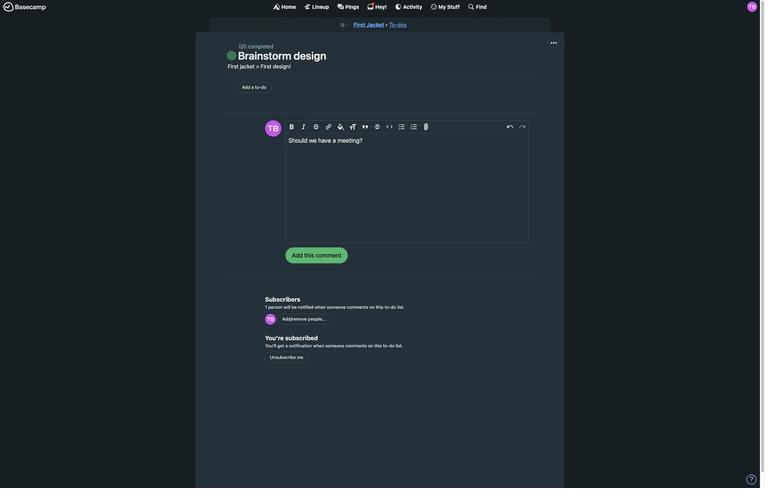 Task type: describe. For each thing, give the bounding box(es) containing it.
0 horizontal spatial tyler black image
[[265, 314, 276, 325]]

Type your comment here… text field
[[286, 133, 528, 243]]

add a to-do button
[[237, 82, 271, 93]]

do for 1
[[391, 304, 396, 310]]

you'll
[[265, 343, 276, 348]]

activity
[[403, 4, 422, 10]]

subscribers
[[265, 296, 300, 303]]

to- for 1
[[385, 304, 391, 310]]

me
[[297, 354, 303, 360]]

notification
[[289, 343, 312, 348]]

unsubscribe me
[[270, 354, 303, 360]]

be
[[292, 304, 297, 310]]

should we have a meeting?
[[288, 137, 362, 144]]

notified
[[298, 304, 313, 310]]

do for subscribed
[[389, 343, 394, 348]]

on for you're
[[368, 343, 373, 348]]

should
[[288, 137, 307, 144]]

this for subscribers
[[376, 304, 383, 310]]

meeting?
[[337, 137, 362, 144]]

first jacket
[[353, 22, 384, 28]]

add
[[242, 85, 250, 90]]

main element
[[0, 0, 760, 13]]

to-
[[389, 22, 397, 28]]

when for subscribers
[[315, 304, 326, 310]]

someone for subscribers
[[327, 304, 346, 310]]

design!
[[273, 63, 291, 69]]

0/0 completed link
[[239, 44, 273, 50]]

person
[[268, 304, 282, 310]]

1 horizontal spatial tyler black image
[[747, 2, 757, 12]]

activity link
[[395, 3, 422, 10]]

comments for you're
[[345, 343, 367, 348]]

people…
[[308, 316, 326, 322]]

brainstorm
[[238, 49, 291, 62]]

my stuff
[[438, 4, 460, 10]]

you're
[[265, 334, 284, 342]]

tyler black image
[[265, 120, 281, 137]]

first for first jacket
[[353, 22, 365, 28]]

0/0
[[239, 44, 247, 50]]

1 horizontal spatial first
[[261, 63, 271, 69]]

lineup
[[312, 4, 329, 10]]

do inside add a to-do button
[[261, 85, 266, 90]]

dos
[[397, 22, 407, 28]]

pings
[[345, 4, 359, 10]]

switch accounts image
[[3, 2, 46, 12]]

list. for subscribers
[[397, 304, 405, 310]]

find
[[476, 4, 487, 10]]



Task type: vqa. For each thing, say whether or not it's contained in the screenshot.
top Natalie Lubich image
no



Task type: locate. For each thing, give the bounding box(es) containing it.
when for you're
[[313, 343, 324, 348]]

do inside you're subscribed you'll get a notification when someone comments on this to-do list.
[[389, 343, 394, 348]]

0 vertical spatial a
[[251, 85, 254, 90]]

0 vertical spatial tyler black image
[[747, 2, 757, 12]]

pings button
[[337, 3, 359, 10]]

first
[[353, 22, 365, 28], [228, 63, 238, 69], [261, 63, 271, 69]]

comments inside subscribers 1 person will be notified when someone comments on this to-do list.
[[347, 304, 368, 310]]

0 vertical spatial comments
[[347, 304, 368, 310]]

a
[[251, 85, 254, 90], [333, 137, 336, 144], [285, 343, 288, 348]]

add/remove people… link
[[277, 314, 330, 325]]

brainstorm design link
[[238, 49, 326, 62]]

design
[[294, 49, 326, 62]]

tyler black image
[[747, 2, 757, 12], [265, 314, 276, 325]]

home link
[[273, 3, 296, 10]]

1 vertical spatial comments
[[345, 343, 367, 348]]

someone right notified
[[327, 304, 346, 310]]

this
[[376, 304, 383, 310], [374, 343, 382, 348]]

1 vertical spatial this
[[374, 343, 382, 348]]

someone
[[327, 304, 346, 310], [325, 343, 344, 348]]

a inside text box
[[333, 137, 336, 144]]

first left the jacket
[[228, 63, 238, 69]]

›
[[385, 22, 388, 28]]

first jacket = first design!
[[228, 63, 291, 69]]

we
[[309, 137, 317, 144]]

0 horizontal spatial a
[[251, 85, 254, 90]]

when inside you're subscribed you'll get a notification when someone comments on this to-do list.
[[313, 343, 324, 348]]

find button
[[468, 3, 487, 10]]

list.
[[397, 304, 405, 310], [396, 343, 403, 348]]

you're subscribed you'll get a notification when someone comments on this to-do list.
[[265, 334, 403, 348]]

1 vertical spatial on
[[368, 343, 373, 348]]

on inside subscribers 1 person will be notified when someone comments on this to-do list.
[[370, 304, 375, 310]]

0 vertical spatial on
[[370, 304, 375, 310]]

do inside subscribers 1 person will be notified when someone comments on this to-do list.
[[391, 304, 396, 310]]

to-
[[255, 85, 261, 90], [385, 304, 391, 310], [383, 343, 389, 348]]

2 vertical spatial to-
[[383, 343, 389, 348]]

jacket
[[367, 22, 384, 28]]

brainstorm design
[[238, 49, 326, 62]]

when
[[315, 304, 326, 310], [313, 343, 324, 348]]

on for subscribers
[[370, 304, 375, 310]]

2 horizontal spatial first
[[353, 22, 365, 28]]

a inside you're subscribed you'll get a notification when someone comments on this to-do list.
[[285, 343, 288, 348]]

to- inside subscribers 1 person will be notified when someone comments on this to-do list.
[[385, 304, 391, 310]]

2 vertical spatial do
[[389, 343, 394, 348]]

a inside button
[[251, 85, 254, 90]]

this inside you're subscribed you'll get a notification when someone comments on this to-do list.
[[374, 343, 382, 348]]

0 vertical spatial list.
[[397, 304, 405, 310]]

0/0 completed
[[239, 44, 273, 50]]

my stuff button
[[430, 3, 460, 10]]

comments for subscribers
[[347, 304, 368, 310]]

subscribed
[[285, 334, 318, 342]]

1 vertical spatial to-
[[385, 304, 391, 310]]

first left jacket
[[353, 22, 365, 28]]

a right have
[[333, 137, 336, 144]]

someone for you're
[[325, 343, 344, 348]]

jacket
[[240, 63, 255, 69]]

have
[[318, 137, 331, 144]]

1 vertical spatial do
[[391, 304, 396, 310]]

› to-dos
[[385, 22, 407, 28]]

1 horizontal spatial a
[[285, 343, 288, 348]]

when inside subscribers 1 person will be notified when someone comments on this to-do list.
[[315, 304, 326, 310]]

first for first jacket = first design!
[[228, 63, 238, 69]]

list. for you're
[[396, 343, 403, 348]]

lineup link
[[304, 3, 329, 10]]

will
[[284, 304, 290, 310]]

on
[[370, 304, 375, 310], [368, 343, 373, 348]]

0 vertical spatial to-
[[255, 85, 261, 90]]

when right notification in the bottom of the page
[[313, 343, 324, 348]]

someone down people…
[[325, 343, 344, 348]]

0 vertical spatial do
[[261, 85, 266, 90]]

unsubscribe me button
[[265, 352, 308, 363]]

add/remove
[[282, 316, 307, 322]]

1 vertical spatial when
[[313, 343, 324, 348]]

to- for subscribed
[[383, 343, 389, 348]]

0 vertical spatial this
[[376, 304, 383, 310]]

2 horizontal spatial a
[[333, 137, 336, 144]]

add a to-do
[[242, 85, 266, 90]]

when up people…
[[315, 304, 326, 310]]

to- inside you're subscribed you'll get a notification when someone comments on this to-do list.
[[383, 343, 389, 348]]

None submit
[[285, 247, 348, 263]]

0 horizontal spatial first
[[228, 63, 238, 69]]

hey! button
[[367, 2, 387, 10]]

unsubscribe
[[270, 354, 296, 360]]

list. inside subscribers 1 person will be notified when someone comments on this to-do list.
[[397, 304, 405, 310]]

a right add
[[251, 85, 254, 90]]

get
[[277, 343, 284, 348]]

subscribers 1 person will be notified when someone comments on this to-do list.
[[265, 296, 405, 310]]

1 vertical spatial someone
[[325, 343, 344, 348]]

home
[[281, 4, 296, 10]]

1 vertical spatial tyler black image
[[265, 314, 276, 325]]

comments
[[347, 304, 368, 310], [345, 343, 367, 348]]

0 vertical spatial when
[[315, 304, 326, 310]]

1 vertical spatial a
[[333, 137, 336, 144]]

completed
[[248, 44, 273, 50]]

0 vertical spatial someone
[[327, 304, 346, 310]]

to-dos link
[[389, 22, 407, 28]]

first jacket link
[[353, 22, 384, 28]]

this inside subscribers 1 person will be notified when someone comments on this to-do list.
[[376, 304, 383, 310]]

first right the = on the left top
[[261, 63, 271, 69]]

comments inside you're subscribed you'll get a notification when someone comments on this to-do list.
[[345, 343, 367, 348]]

add/remove people…
[[282, 316, 326, 322]]

someone inside you're subscribed you'll get a notification when someone comments on this to-do list.
[[325, 343, 344, 348]]

=
[[256, 63, 259, 69]]

hey!
[[375, 4, 387, 10]]

to- inside button
[[255, 85, 261, 90]]

my
[[438, 4, 446, 10]]

do
[[261, 85, 266, 90], [391, 304, 396, 310], [389, 343, 394, 348]]

list. inside you're subscribed you'll get a notification when someone comments on this to-do list.
[[396, 343, 403, 348]]

2 vertical spatial a
[[285, 343, 288, 348]]

someone inside subscribers 1 person will be notified when someone comments on this to-do list.
[[327, 304, 346, 310]]

1
[[265, 304, 267, 310]]

a right get
[[285, 343, 288, 348]]

on inside you're subscribed you'll get a notification when someone comments on this to-do list.
[[368, 343, 373, 348]]

stuff
[[447, 4, 460, 10]]

1 vertical spatial list.
[[396, 343, 403, 348]]

this for you're
[[374, 343, 382, 348]]



